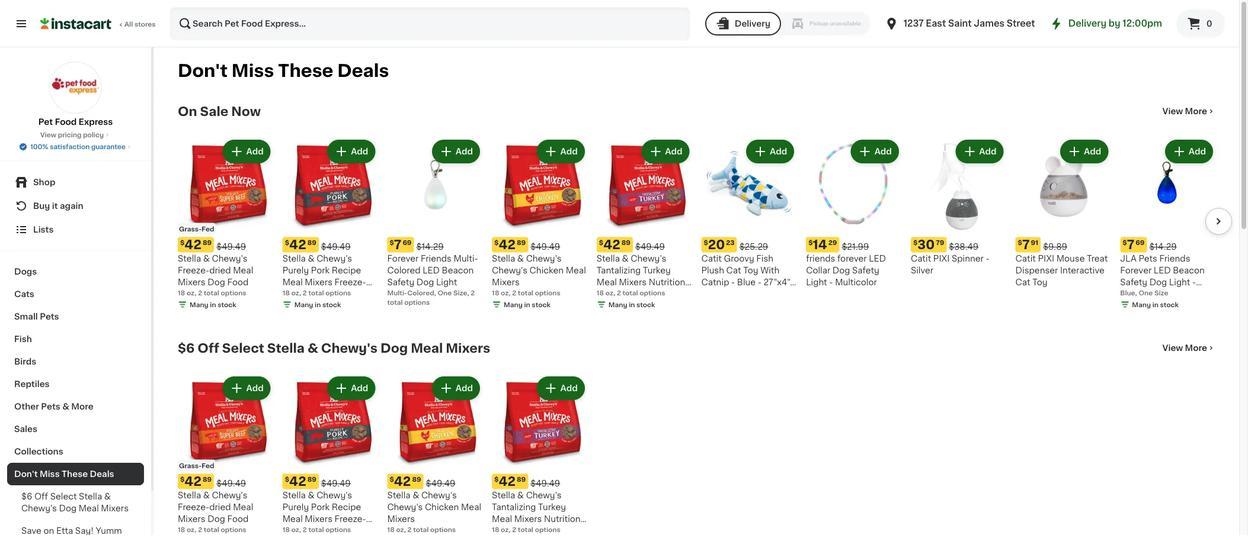 Task type: vqa. For each thing, say whether or not it's contained in the screenshot.
taxes
no



Task type: locate. For each thing, give the bounding box(es) containing it.
1 horizontal spatial dogs
[[508, 527, 530, 536]]

2 vertical spatial pets
[[41, 403, 60, 411]]

street
[[1007, 19, 1035, 28]]

collections link
[[7, 441, 144, 464]]

2 inside forever friends multi- colored led beacon safety dog light multi-colored, one size, 2 total options
[[471, 290, 475, 297]]

1 horizontal spatial forever
[[1121, 267, 1152, 275]]

0 horizontal spatial fish
[[14, 336, 32, 344]]

1 horizontal spatial deals
[[337, 63, 389, 79]]

total inside forever friends multi- colored led beacon safety dog light multi-colored, one size, 2 total options
[[387, 299, 403, 306]]

0 horizontal spatial toy
[[744, 267, 759, 275]]

2 grass- from the top
[[179, 463, 202, 470]]

1 stock from the left
[[218, 302, 236, 308]]

69 up jla
[[1136, 240, 1145, 246]]

1 one from the left
[[438, 290, 452, 297]]

forever down jla
[[1121, 267, 1152, 275]]

toy inside $ 7 91 $9.89 catit pixi mouse treat dispenser interactive cat toy
[[1033, 278, 1048, 287]]

0 vertical spatial grass-fed
[[179, 226, 214, 232]]

0 vertical spatial pets
[[1139, 255, 1158, 263]]

blue up 5cm on the bottom right of the page
[[737, 278, 756, 287]]

stella
[[178, 255, 201, 263], [283, 255, 306, 263], [492, 255, 515, 263], [597, 255, 620, 263], [267, 342, 305, 355], [178, 492, 201, 500], [387, 492, 411, 500], [283, 492, 306, 500], [492, 492, 515, 500], [79, 493, 102, 502]]

1 $7.69 original price: $14.29 element from the left
[[387, 238, 483, 253]]

2 item carousel region from the top
[[161, 370, 1216, 536]]

89
[[203, 240, 212, 246], [307, 240, 316, 246], [517, 240, 526, 246], [622, 240, 631, 246], [203, 477, 212, 483], [412, 477, 421, 483], [307, 477, 316, 483], [517, 477, 526, 483]]

2 many in stock from the left
[[294, 302, 341, 308]]

1 69 from the left
[[403, 240, 412, 246]]

1 horizontal spatial fish
[[757, 255, 774, 263]]

2 grass-fed from the top
[[179, 463, 214, 470]]

5"x14",
[[702, 290, 729, 299]]

one left size at the right bottom of page
[[1139, 290, 1153, 297]]

Search field
[[171, 8, 689, 39]]

2 pixi from the left
[[1038, 255, 1055, 263]]

cat down dispenser
[[1016, 278, 1031, 287]]

friends up size at the right bottom of page
[[1160, 255, 1191, 263]]

toy down dispenser
[[1033, 278, 1048, 287]]

grass-fed for $6
[[179, 463, 214, 470]]

2 $14.29 from the left
[[1150, 243, 1177, 251]]

don't
[[178, 63, 228, 79], [14, 471, 38, 479]]

don't miss these deals
[[178, 63, 389, 79], [14, 471, 114, 479]]

fed
[[202, 226, 214, 232], [202, 463, 214, 470]]

more
[[1185, 107, 1208, 116], [1185, 344, 1208, 353], [71, 403, 93, 411]]

$6 off select stella & chewy's dog meal mixers link
[[178, 341, 490, 356], [7, 486, 144, 520]]

cats
[[14, 290, 34, 299]]

2
[[198, 290, 202, 297], [471, 290, 475, 297], [303, 290, 307, 297], [512, 290, 516, 297], [617, 290, 621, 297], [198, 527, 202, 534], [408, 527, 412, 534], [303, 527, 307, 534], [512, 527, 516, 534]]

led
[[869, 255, 886, 263], [423, 267, 440, 275], [1154, 267, 1171, 275]]

1 fed from the top
[[202, 226, 214, 232]]

fish up birds
[[14, 336, 32, 344]]

0 horizontal spatial chicken
[[425, 504, 459, 512]]

oz,
[[187, 290, 197, 297], [291, 290, 301, 297], [501, 290, 511, 297], [606, 290, 615, 297], [187, 527, 197, 534], [396, 527, 406, 534], [291, 527, 301, 534], [501, 527, 511, 534]]

0 horizontal spatial friends
[[421, 255, 452, 263]]

1 friends from the left
[[421, 255, 452, 263]]

raw for 7
[[306, 290, 324, 299]]

1 view more link from the top
[[1163, 106, 1216, 117]]

catit up plush
[[702, 255, 722, 263]]

safety up multicolor
[[852, 267, 880, 275]]

1 vertical spatial fed
[[202, 463, 214, 470]]

1 vertical spatial don't
[[14, 471, 38, 479]]

0 vertical spatial deals
[[337, 63, 389, 79]]

satisfaction
[[50, 144, 90, 150]]

0 vertical spatial raw
[[306, 290, 324, 299]]

2 horizontal spatial led
[[1154, 267, 1171, 275]]

0 horizontal spatial one
[[438, 290, 452, 297]]

7 inside $ 7 69 $14.29 jla pets friends forever led beacon safety dog light - blue
[[1127, 239, 1135, 251]]

toy inside $ 20 23 $25.29 catit groovy fish plush cat toy with catnip - blue - 27"x4", 5"x14", 5cm
[[744, 267, 759, 275]]

catit up silver
[[911, 255, 931, 263]]

2 pork from the top
[[311, 504, 330, 512]]

delivery inside button
[[735, 20, 771, 28]]

69 up colored
[[403, 240, 412, 246]]

1 vertical spatial purely
[[283, 504, 309, 512]]

0 vertical spatial blue
[[737, 278, 756, 287]]

2 horizontal spatial dogs
[[612, 290, 635, 299]]

$14.29 up size at the right bottom of page
[[1150, 243, 1177, 251]]

pork for 42
[[311, 504, 330, 512]]

one
[[438, 290, 452, 297], [1139, 290, 1153, 297]]

small pets
[[14, 313, 59, 321]]

toy down groovy
[[744, 267, 759, 275]]

forever up colored
[[387, 255, 419, 263]]

view more
[[1163, 107, 1208, 116], [1163, 344, 1208, 353]]

led inside $ 7 69 $14.29 jla pets friends forever led beacon safety dog light - blue
[[1154, 267, 1171, 275]]

3 stock from the left
[[532, 302, 551, 308]]

0 vertical spatial item carousel region
[[161, 133, 1232, 322]]

2 in from the left
[[315, 302, 321, 308]]

pets inside $ 7 69 $14.29 jla pets friends forever led beacon safety dog light - blue
[[1139, 255, 1158, 263]]

1 light from the left
[[436, 278, 457, 287]]

2 horizontal spatial 7
[[1127, 239, 1135, 251]]

$6
[[178, 342, 195, 355], [21, 493, 32, 502]]

led up size at the right bottom of page
[[1154, 267, 1171, 275]]

2 7 from the left
[[1023, 239, 1030, 251]]

food
[[55, 118, 77, 126], [227, 278, 249, 287], [346, 290, 367, 299], [227, 516, 249, 524], [346, 527, 367, 536]]

7 left 91
[[1023, 239, 1030, 251]]

0 vertical spatial fish
[[757, 255, 774, 263]]

$ inside the $ 30 79
[[913, 240, 918, 246]]

silver
[[911, 267, 934, 275]]

3 many in stock from the left
[[504, 302, 551, 308]]

3 light from the left
[[1169, 278, 1191, 287]]

pixi down 79
[[934, 255, 950, 263]]

-
[[986, 255, 990, 263], [732, 278, 735, 287], [758, 278, 762, 287], [830, 278, 833, 287], [1193, 278, 1196, 287]]

2 69 from the left
[[1136, 240, 1145, 246]]

1 vertical spatial $6
[[21, 493, 32, 502]]

4 stock from the left
[[637, 302, 655, 308]]

1 vertical spatial fish
[[14, 336, 32, 344]]

1 stella & chewy's purely pork recipe meal mixers freeze- dried raw dog food from the top
[[283, 255, 367, 299]]

4 many from the left
[[609, 302, 627, 308]]

$
[[180, 240, 185, 246], [390, 240, 394, 246], [704, 240, 708, 246], [913, 240, 918, 246], [285, 240, 289, 246], [494, 240, 499, 246], [599, 240, 604, 246], [809, 240, 813, 246], [1018, 240, 1023, 246], [1123, 240, 1127, 246], [180, 477, 185, 483], [390, 477, 394, 483], [285, 477, 289, 483], [494, 477, 499, 483]]

spinner
[[952, 255, 984, 263]]

by
[[1109, 19, 1121, 28]]

2 view more link from the top
[[1163, 343, 1216, 354]]

stock for $ 7 69 $14.29 jla pets friends forever led beacon safety dog light - blue
[[1160, 302, 1179, 308]]

1 vertical spatial multi-
[[387, 290, 407, 297]]

miss
[[232, 63, 274, 79], [40, 471, 60, 479]]

other pets & more
[[14, 403, 93, 411]]

friends up colored,
[[421, 255, 452, 263]]

1 horizontal spatial turkey
[[643, 267, 671, 275]]

multi- down colored
[[387, 290, 407, 297]]

on sale now link
[[178, 104, 261, 119]]

1 item carousel region from the top
[[161, 133, 1232, 322]]

catit
[[702, 255, 722, 263], [911, 255, 931, 263], [1016, 255, 1036, 263]]

1 grass- from the top
[[179, 226, 202, 232]]

None search field
[[170, 7, 690, 40]]

pet
[[38, 118, 53, 126]]

1 beacon from the left
[[442, 267, 474, 275]]

1 horizontal spatial $7.69 original price: $14.29 element
[[1121, 238, 1216, 253]]

18 oz, 2 total options
[[283, 290, 351, 297], [597, 290, 665, 297], [283, 527, 351, 534], [492, 527, 561, 534]]

2 view more from the top
[[1163, 344, 1208, 353]]

0 vertical spatial grass-
[[179, 226, 202, 232]]

0 vertical spatial tantalizing
[[597, 267, 641, 275]]

0 horizontal spatial delivery
[[735, 20, 771, 28]]

recipe
[[332, 267, 361, 275], [332, 504, 361, 512]]

2 stella & chewy's purely pork recipe meal mixers freeze- dried raw dog food from the top
[[283, 492, 367, 536]]

1 many in stock from the left
[[190, 302, 236, 308]]

1 horizontal spatial don't
[[178, 63, 228, 79]]

recipe for 7
[[332, 267, 361, 275]]

pork
[[311, 267, 330, 275], [311, 504, 330, 512]]

delivery for delivery by 12:00pm
[[1069, 19, 1107, 28]]

safety up blue,
[[1121, 278, 1148, 287]]

0 horizontal spatial don't
[[14, 471, 38, 479]]

beacon inside forever friends multi- colored led beacon safety dog light multi-colored, one size, 2 total options
[[442, 267, 474, 275]]

toy
[[744, 267, 759, 275], [1033, 278, 1048, 287]]

7 for jla
[[1127, 239, 1135, 251]]

instacart logo image
[[40, 17, 111, 31]]

dog
[[833, 267, 850, 275], [208, 278, 225, 287], [417, 278, 434, 287], [1150, 278, 1167, 287], [326, 290, 344, 299], [381, 342, 408, 355], [59, 505, 77, 513], [208, 516, 225, 524], [326, 527, 344, 536]]

5 many from the left
[[1132, 302, 1151, 308]]

miss down 'collections'
[[40, 471, 60, 479]]

1 vertical spatial view more link
[[1163, 343, 1216, 354]]

2 fed from the top
[[202, 463, 214, 470]]

2 vertical spatial view
[[1163, 344, 1183, 353]]

1 view more from the top
[[1163, 107, 1208, 116]]

mouse
[[1057, 255, 1085, 263]]

1 many from the left
[[190, 302, 208, 308]]

pets right the other
[[41, 403, 60, 411]]

led inside forever friends multi- colored led beacon safety dog light multi-colored, one size, 2 total options
[[423, 267, 440, 275]]

in for $ 7 69 $14.29 jla pets friends forever led beacon safety dog light - blue
[[1153, 302, 1159, 308]]

1 raw from the top
[[306, 290, 324, 299]]

item carousel region
[[161, 133, 1232, 322], [161, 370, 1216, 536]]

0 horizontal spatial cat
[[727, 267, 741, 275]]

2 light from the left
[[806, 278, 827, 287]]

1 vertical spatial pork
[[311, 504, 330, 512]]

1 horizontal spatial light
[[806, 278, 827, 287]]

$6 inside $6 off select stella & chewy's dog meal mixers
[[21, 493, 32, 502]]

7 up colored
[[394, 239, 402, 251]]

view inside view pricing policy link
[[40, 132, 56, 138]]

safety down colored
[[387, 278, 414, 287]]

1 vertical spatial raw
[[306, 527, 324, 536]]

$6 off select stella & chewy's dog meal mixers
[[178, 342, 490, 355], [21, 493, 129, 513]]

birds link
[[7, 351, 144, 373]]

light inside $ 7 69 $14.29 jla pets friends forever led beacon safety dog light - blue
[[1169, 278, 1191, 287]]

blue left size at the right bottom of page
[[1121, 290, 1139, 299]]

more for friends
[[1185, 107, 1208, 116]]

0 horizontal spatial $6
[[21, 493, 32, 502]]

1 horizontal spatial beacon
[[1173, 267, 1205, 275]]

sales
[[14, 426, 37, 434]]

all stores
[[124, 21, 156, 28]]

1 horizontal spatial $6
[[178, 342, 195, 355]]

many in stock for $ 42 89 $49.49 stella & chewy's chewy's chicken meal mixers 18 oz, 2 total options
[[504, 302, 551, 308]]

small pets link
[[7, 306, 144, 328]]

mixers inside $6 off select stella & chewy's dog meal mixers
[[101, 505, 129, 513]]

0 horizontal spatial tantalizing
[[492, 504, 536, 512]]

2 stock from the left
[[322, 302, 341, 308]]

product group containing 20
[[702, 138, 797, 299]]

raw for 42
[[306, 527, 324, 536]]

0 horizontal spatial catit
[[702, 255, 722, 263]]

0 vertical spatial $ 42 89 $49.49 stella & chewy's tantalizing turkey meal mixers nutrition for dogs
[[597, 239, 685, 299]]

$14.29
[[416, 243, 444, 251], [1150, 243, 1177, 251]]

23
[[726, 240, 735, 246]]

led inside friends forever led collar dog safety light - multicolor
[[869, 255, 886, 263]]

$7.69 original price: $14.29 element up jla
[[1121, 238, 1216, 253]]

0 horizontal spatial don't miss these deals
[[14, 471, 114, 479]]

more for 42
[[1185, 344, 1208, 353]]

1 vertical spatial select
[[50, 493, 77, 502]]

0 vertical spatial nutrition
[[649, 278, 685, 287]]

forever
[[838, 255, 867, 263]]

light
[[436, 278, 457, 287], [806, 278, 827, 287], [1169, 278, 1191, 287]]

in
[[210, 302, 216, 308], [315, 302, 321, 308], [524, 302, 530, 308], [629, 302, 635, 308], [1153, 302, 1159, 308]]

1 vertical spatial chicken
[[425, 504, 459, 512]]

5 in from the left
[[1153, 302, 1159, 308]]

100% satisfaction guarantee button
[[18, 140, 133, 152]]

1 vertical spatial don't miss these deals
[[14, 471, 114, 479]]

forever inside forever friends multi- colored led beacon safety dog light multi-colored, one size, 2 total options
[[387, 255, 419, 263]]

7 up jla
[[1127, 239, 1135, 251]]

1 horizontal spatial $ 42 89 $49.49 stella & chewy's chewy's chicken meal mixers 18 oz, 2 total options
[[492, 239, 586, 297]]

- inside $ 7 69 $14.29 jla pets friends forever led beacon safety dog light - blue
[[1193, 278, 1196, 287]]

2 raw from the top
[[306, 527, 324, 536]]

5 stock from the left
[[1160, 302, 1179, 308]]

stella & chewy's purely pork recipe meal mixers freeze- dried raw dog food
[[283, 255, 367, 299], [283, 492, 367, 536]]

1 purely from the top
[[283, 267, 309, 275]]

one left the size,
[[438, 290, 452, 297]]

catit inside $ 7 91 $9.89 catit pixi mouse treat dispenser interactive cat toy
[[1016, 255, 1036, 263]]

69 inside '$ 7 69'
[[403, 240, 412, 246]]

led down $21.99
[[869, 255, 886, 263]]

$42.89 original price: $49.49 element
[[178, 238, 273, 253], [283, 238, 378, 253], [492, 238, 587, 253], [597, 238, 692, 253], [178, 475, 273, 490], [387, 475, 483, 490], [283, 475, 378, 490], [492, 475, 587, 490]]

reptiles link
[[7, 373, 144, 396]]

stella & chewy's freeze-dried meal mixers dog food 18 oz, 2 total options
[[178, 255, 253, 297], [178, 492, 253, 534]]

fed for sale
[[202, 226, 214, 232]]

view more link for 42
[[1163, 343, 1216, 354]]

led up colored,
[[423, 267, 440, 275]]

69
[[403, 240, 412, 246], [1136, 240, 1145, 246]]

$49.49
[[216, 243, 246, 251], [321, 243, 351, 251], [531, 243, 560, 251], [635, 243, 665, 251], [216, 480, 246, 488], [426, 480, 456, 488], [321, 480, 351, 488], [531, 480, 560, 488]]

0 vertical spatial toy
[[744, 267, 759, 275]]

pets for other pets & more
[[41, 403, 60, 411]]

1 horizontal spatial pixi
[[1038, 255, 1055, 263]]

product group
[[178, 138, 273, 312], [283, 138, 378, 312], [387, 138, 483, 307], [492, 138, 587, 312], [597, 138, 692, 312], [702, 138, 797, 299], [806, 138, 902, 289], [911, 138, 1006, 277], [1016, 138, 1111, 289], [1121, 138, 1216, 312], [178, 375, 273, 536], [283, 375, 378, 536], [387, 375, 483, 536], [492, 375, 587, 536]]

0 vertical spatial dogs
[[14, 268, 37, 276]]

7 inside $ 7 91 $9.89 catit pixi mouse treat dispenser interactive cat toy
[[1023, 239, 1030, 251]]

0 vertical spatial purely
[[283, 267, 309, 275]]

in for stella & chewy's freeze-dried meal mixers dog food 18 oz, 2 total options
[[210, 302, 216, 308]]

69 inside $ 7 69 $14.29 jla pets friends forever led beacon safety dog light - blue
[[1136, 240, 1145, 246]]

many in stock for $ 42 89 $49.49 stella & chewy's tantalizing turkey meal mixers nutrition for dogs
[[609, 302, 655, 308]]

7
[[394, 239, 402, 251], [1023, 239, 1030, 251], [1127, 239, 1135, 251]]

1 grass-fed from the top
[[179, 226, 214, 232]]

7 for catit
[[1023, 239, 1030, 251]]

fish up "with"
[[757, 255, 774, 263]]

view for friends
[[1163, 107, 1183, 116]]

1 horizontal spatial $6 off select stella & chewy's dog meal mixers
[[178, 342, 490, 355]]

total
[[204, 290, 219, 297], [309, 290, 324, 297], [518, 290, 533, 297], [623, 290, 638, 297], [387, 299, 403, 306], [204, 527, 219, 534], [413, 527, 429, 534], [309, 527, 324, 534], [518, 527, 533, 534]]

$ 42 89
[[180, 239, 212, 251], [285, 239, 316, 251], [180, 476, 212, 489], [285, 476, 316, 489]]

3 many from the left
[[504, 302, 523, 308]]

$14.29 right '$ 7 69'
[[416, 243, 444, 251]]

view more link
[[1163, 106, 1216, 117], [1163, 343, 1216, 354]]

0 horizontal spatial for
[[492, 527, 506, 536]]

fish link
[[7, 328, 144, 351]]

0 vertical spatial stella & chewy's purely pork recipe meal mixers freeze- dried raw dog food
[[283, 255, 367, 299]]

pixi down $9.89
[[1038, 255, 1055, 263]]

2 catit from the left
[[911, 255, 931, 263]]

1 horizontal spatial delivery
[[1069, 19, 1107, 28]]

pets for small pets
[[40, 313, 59, 321]]

pets right jla
[[1139, 255, 1158, 263]]

$7.69 original price: $14.29 element up forever friends multi- colored led beacon safety dog light multi-colored, one size, 2 total options
[[387, 238, 483, 253]]

one inside forever friends multi- colored led beacon safety dog light multi-colored, one size, 2 total options
[[438, 290, 452, 297]]

miss up now
[[232, 63, 274, 79]]

fish inside $ 20 23 $25.29 catit groovy fish plush cat toy with catnip - blue - 27"x4", 5"x14", 5cm
[[757, 255, 774, 263]]

4 many in stock from the left
[[609, 302, 655, 308]]

1 vertical spatial more
[[1185, 344, 1208, 353]]

delivery for delivery
[[735, 20, 771, 28]]

in for $ 42 89 $49.49 stella & chewy's chewy's chicken meal mixers 18 oz, 2 total options
[[524, 302, 530, 308]]

multi- up the size,
[[454, 255, 478, 263]]

4 in from the left
[[629, 302, 635, 308]]

add
[[246, 148, 264, 156], [351, 148, 368, 156], [456, 148, 473, 156], [561, 148, 578, 156], [665, 148, 683, 156], [770, 148, 787, 156], [875, 148, 892, 156], [980, 148, 997, 156], [1084, 148, 1102, 156], [1189, 148, 1206, 156], [246, 385, 264, 393], [351, 385, 368, 393], [456, 385, 473, 393], [561, 385, 578, 393]]

don't down 'collections'
[[14, 471, 38, 479]]

0 horizontal spatial pixi
[[934, 255, 950, 263]]

delivery button
[[705, 12, 781, 36]]

0 horizontal spatial off
[[34, 493, 48, 502]]

1 recipe from the top
[[332, 267, 361, 275]]

product group containing 14
[[806, 138, 902, 289]]

jla
[[1121, 255, 1137, 263]]

colored
[[387, 267, 421, 275]]

1 vertical spatial dogs
[[612, 290, 635, 299]]

1 horizontal spatial safety
[[852, 267, 880, 275]]

1 vertical spatial recipe
[[332, 504, 361, 512]]

product group containing 30
[[911, 138, 1006, 277]]

27"x4",
[[764, 278, 792, 287]]

79
[[936, 240, 944, 246]]

1 pixi from the left
[[934, 255, 950, 263]]

0 vertical spatial stella & chewy's freeze-dried meal mixers dog food 18 oz, 2 total options
[[178, 255, 253, 297]]

dog inside forever friends multi- colored led beacon safety dog light multi-colored, one size, 2 total options
[[417, 278, 434, 287]]

0 horizontal spatial $14.29
[[416, 243, 444, 251]]

stella & chewy's purely pork recipe meal mixers freeze- dried raw dog food for 42
[[283, 492, 367, 536]]

1 vertical spatial pets
[[40, 313, 59, 321]]

1 vertical spatial view more
[[1163, 344, 1208, 353]]

1 catit from the left
[[702, 255, 722, 263]]

1 vertical spatial $6 off select stella & chewy's dog meal mixers
[[21, 493, 129, 513]]

91
[[1031, 240, 1039, 246]]

fish
[[757, 255, 774, 263], [14, 336, 32, 344]]

1237 east saint james street
[[904, 19, 1035, 28]]

1 horizontal spatial cat
[[1016, 278, 1031, 287]]

stock for $ 42 89 $49.49 stella & chewy's chewy's chicken meal mixers 18 oz, 2 total options
[[532, 302, 551, 308]]

pets
[[1139, 255, 1158, 263], [40, 313, 59, 321], [41, 403, 60, 411]]

1 vertical spatial stella & chewy's freeze-dried meal mixers dog food 18 oz, 2 total options
[[178, 492, 253, 534]]

0 horizontal spatial forever
[[387, 255, 419, 263]]

0 vertical spatial fed
[[202, 226, 214, 232]]

$ inside $ 14 29
[[809, 240, 813, 246]]

1 horizontal spatial blue
[[1121, 290, 1139, 299]]

2 purely from the top
[[283, 504, 309, 512]]

0 vertical spatial chicken
[[530, 267, 564, 275]]

3 7 from the left
[[1127, 239, 1135, 251]]

$ 30 79
[[913, 239, 944, 251]]

2 horizontal spatial light
[[1169, 278, 1191, 287]]

sales link
[[7, 419, 144, 441]]

1 vertical spatial blue
[[1121, 290, 1139, 299]]

1 horizontal spatial nutrition
[[649, 278, 685, 287]]

don't up sale
[[178, 63, 228, 79]]

100%
[[30, 144, 48, 150]]

don't miss these deals down 'collections' link
[[14, 471, 114, 479]]

pets right small
[[40, 313, 59, 321]]

- inside friends forever led collar dog safety light - multicolor
[[830, 278, 833, 287]]

0 vertical spatial view more
[[1163, 107, 1208, 116]]

freeze-
[[178, 267, 209, 275], [335, 278, 366, 287], [178, 504, 209, 512], [335, 516, 366, 524]]

3 in from the left
[[524, 302, 530, 308]]

don't miss these deals up now
[[178, 63, 389, 79]]

1 in from the left
[[210, 302, 216, 308]]

light inside friends forever led collar dog safety light - multicolor
[[806, 278, 827, 287]]

$ inside '$ 7 69'
[[390, 240, 394, 246]]

$9.89
[[1043, 243, 1068, 251]]

raw
[[306, 290, 324, 299], [306, 527, 324, 536]]

friends forever led collar dog safety light - multicolor
[[806, 255, 886, 287]]

0 vertical spatial $6 off select stella & chewy's dog meal mixers
[[178, 342, 490, 355]]

catit up dispenser
[[1016, 255, 1036, 263]]

many for stella & chewy's freeze-dried meal mixers dog food 18 oz, 2 total options
[[190, 302, 208, 308]]

1 pork from the top
[[311, 267, 330, 275]]

2 friends from the left
[[1160, 255, 1191, 263]]

dog inside $ 7 69 $14.29 jla pets friends forever led beacon safety dog light - blue
[[1150, 278, 1167, 287]]

1 stella & chewy's freeze-dried meal mixers dog food 18 oz, 2 total options from the top
[[178, 255, 253, 297]]

5 many in stock from the left
[[1132, 302, 1179, 308]]

$7.69 original price: $14.29 element
[[387, 238, 483, 253], [1121, 238, 1216, 253]]

catit inside $ 20 23 $25.29 catit groovy fish plush cat toy with catnip - blue - 27"x4", 5"x14", 5cm
[[702, 255, 722, 263]]

2 recipe from the top
[[332, 504, 361, 512]]

3 catit from the left
[[1016, 255, 1036, 263]]

cat down groovy
[[727, 267, 741, 275]]

delivery by 12:00pm link
[[1050, 17, 1162, 31]]

2 $7.69 original price: $14.29 element from the left
[[1121, 238, 1216, 253]]

1 vertical spatial these
[[62, 471, 88, 479]]

1 horizontal spatial $14.29
[[1150, 243, 1177, 251]]

0 vertical spatial for
[[597, 290, 610, 299]]

- inside "catit pixi spinner - silver"
[[986, 255, 990, 263]]

2 beacon from the left
[[1173, 267, 1205, 275]]

2 stella & chewy's freeze-dried meal mixers dog food 18 oz, 2 total options from the top
[[178, 492, 253, 534]]

1 vertical spatial forever
[[1121, 267, 1152, 275]]

$20.23 original price: $25.29 element
[[702, 238, 797, 253]]



Task type: describe. For each thing, give the bounding box(es) containing it.
1 vertical spatial $ 42 89 $49.49 stella & chewy's chewy's chicken meal mixers 18 oz, 2 total options
[[387, 476, 481, 534]]

small
[[14, 313, 38, 321]]

stella & chewy's purely pork recipe meal mixers freeze- dried raw dog food for 7
[[283, 255, 367, 299]]

1 vertical spatial tantalizing
[[492, 504, 536, 512]]

catit for 20
[[702, 255, 722, 263]]

all
[[124, 21, 133, 28]]

0
[[1207, 20, 1213, 28]]

light inside forever friends multi- colored led beacon safety dog light multi-colored, one size, 2 total options
[[436, 278, 457, 287]]

0 horizontal spatial miss
[[40, 471, 60, 479]]

$7.69 original price: $14.29 element for forever friends multi- colored led beacon safety dog light
[[387, 238, 483, 253]]

69 for $ 7 69
[[403, 240, 412, 246]]

shop link
[[7, 171, 144, 194]]

catit pixi spinner - silver
[[911, 255, 990, 275]]

0 button
[[1177, 9, 1225, 38]]

plush
[[702, 267, 724, 275]]

1 vertical spatial deals
[[90, 471, 114, 479]]

friends inside $ 7 69 $14.29 jla pets friends forever led beacon safety dog light - blue
[[1160, 255, 1191, 263]]

view pricing policy link
[[40, 130, 111, 140]]

guarantee
[[91, 144, 126, 150]]

14
[[813, 239, 827, 251]]

view for 42
[[1163, 344, 1183, 353]]

james
[[974, 19, 1005, 28]]

many for $ 42 89 $49.49 stella & chewy's tantalizing turkey meal mixers nutrition for dogs
[[609, 302, 627, 308]]

1237 east saint james street button
[[885, 7, 1035, 40]]

lists link
[[7, 218, 144, 242]]

blue inside $ 7 69 $14.29 jla pets friends forever led beacon safety dog light - blue
[[1121, 290, 1139, 299]]

2 one from the left
[[1139, 290, 1153, 297]]

grass- for on
[[179, 226, 202, 232]]

forever inside $ 7 69 $14.29 jla pets friends forever led beacon safety dog light - blue
[[1121, 267, 1152, 275]]

many for $ 42 89 $49.49 stella & chewy's chewy's chicken meal mixers 18 oz, 2 total options
[[504, 302, 523, 308]]

many in stock for $ 7 69 $14.29 jla pets friends forever led beacon safety dog light - blue
[[1132, 302, 1179, 308]]

pixi inside $ 7 91 $9.89 catit pixi mouse treat dispenser interactive cat toy
[[1038, 255, 1055, 263]]

1 horizontal spatial chicken
[[530, 267, 564, 275]]

pricing
[[58, 132, 81, 138]]

buy it again
[[33, 202, 83, 210]]

1 vertical spatial $ 42 89 $49.49 stella & chewy's tantalizing turkey meal mixers nutrition for dogs
[[492, 476, 581, 536]]

12:00pm
[[1123, 19, 1162, 28]]

stock for stella & chewy's freeze-dried meal mixers dog food 18 oz, 2 total options
[[218, 302, 236, 308]]

pixi inside "catit pixi spinner - silver"
[[934, 255, 950, 263]]

1 vertical spatial off
[[34, 493, 48, 502]]

on
[[178, 105, 197, 118]]

safety inside forever friends multi- colored led beacon safety dog light multi-colored, one size, 2 total options
[[387, 278, 414, 287]]

pet food express link
[[38, 62, 113, 128]]

stella inside $6 off select stella & chewy's dog meal mixers
[[79, 493, 102, 502]]

again
[[60, 202, 83, 210]]

0 horizontal spatial multi-
[[387, 290, 407, 297]]

collections
[[14, 448, 63, 456]]

treat
[[1087, 255, 1108, 263]]

friends
[[806, 255, 835, 263]]

don't inside the don't miss these deals link
[[14, 471, 38, 479]]

cat inside $ 7 91 $9.89 catit pixi mouse treat dispenser interactive cat toy
[[1016, 278, 1031, 287]]

1 horizontal spatial miss
[[232, 63, 274, 79]]

1 vertical spatial for
[[492, 527, 506, 536]]

dog inside friends forever led collar dog safety light - multicolor
[[833, 267, 850, 275]]

food inside "link"
[[55, 118, 77, 126]]

groovy
[[724, 255, 754, 263]]

$ inside $ 7 91 $9.89 catit pixi mouse treat dispenser interactive cat toy
[[1018, 240, 1023, 246]]

$ inside $ 20 23 $25.29 catit groovy fish plush cat toy with catnip - blue - 27"x4", 5"x14", 5cm
[[704, 240, 708, 246]]

cat inside $ 20 23 $25.29 catit groovy fish plush cat toy with catnip - blue - 27"x4", 5"x14", 5cm
[[727, 267, 741, 275]]

catit for 7
[[1016, 255, 1036, 263]]

service type group
[[705, 12, 871, 36]]

item carousel region for on sale now
[[161, 133, 1232, 322]]

sale
[[200, 105, 228, 118]]

lists
[[33, 226, 54, 234]]

5cm
[[731, 290, 750, 299]]

colored,
[[407, 290, 436, 297]]

0 vertical spatial $6
[[178, 342, 195, 355]]

$ 7 69 $14.29 jla pets friends forever led beacon safety dog light - blue
[[1121, 239, 1205, 299]]

$ 14 29
[[809, 239, 837, 251]]

with
[[761, 267, 780, 275]]

$ 7 91 $9.89 catit pixi mouse treat dispenser interactive cat toy
[[1016, 239, 1108, 287]]

$25.29
[[740, 243, 768, 251]]

collar
[[806, 267, 831, 275]]

20
[[708, 239, 725, 251]]

$ inside $ 7 69 $14.29 jla pets friends forever led beacon safety dog light - blue
[[1123, 240, 1127, 246]]

grass-fed for on
[[179, 226, 214, 232]]

0 horizontal spatial select
[[50, 493, 77, 502]]

2 vertical spatial dogs
[[508, 527, 530, 536]]

$38.49
[[949, 243, 979, 251]]

express
[[79, 118, 113, 126]]

dispenser
[[1016, 267, 1058, 275]]

$ 7 69
[[390, 239, 412, 251]]

safety inside friends forever led collar dog safety light - multicolor
[[852, 267, 880, 275]]

buy it again link
[[7, 194, 144, 218]]

options inside forever friends multi- colored led beacon safety dog light multi-colored, one size, 2 total options
[[404, 299, 430, 306]]

$14.29 original price: $21.99 element
[[806, 238, 902, 253]]

view more for 42
[[1163, 344, 1208, 353]]

1 horizontal spatial $ 42 89 $49.49 stella & chewy's tantalizing turkey meal mixers nutrition for dogs
[[597, 239, 685, 299]]

0 horizontal spatial $6 off select stella & chewy's dog meal mixers link
[[7, 486, 144, 520]]

$7.69 original price: $14.29 element for jla pets friends forever led beacon safety dog light - blue
[[1121, 238, 1216, 253]]

other pets & more link
[[7, 396, 144, 419]]

many in stock for stella & chewy's freeze-dried meal mixers dog food 18 oz, 2 total options
[[190, 302, 236, 308]]

size,
[[453, 290, 469, 297]]

$30.79 original price: $38.49 element
[[911, 238, 1006, 253]]

$21.99
[[842, 243, 869, 251]]

stores
[[135, 21, 156, 28]]

item carousel region for $6 off select stella & chewy's dog meal mixers
[[161, 370, 1216, 536]]

all stores link
[[40, 7, 156, 40]]

1 horizontal spatial don't miss these deals
[[178, 63, 389, 79]]

2 vertical spatial more
[[71, 403, 93, 411]]

birds
[[14, 358, 36, 366]]

safety inside $ 7 69 $14.29 jla pets friends forever led beacon safety dog light - blue
[[1121, 278, 1148, 287]]

pork for 7
[[311, 267, 330, 275]]

reptiles
[[14, 381, 50, 389]]

0 horizontal spatial nutrition
[[544, 516, 581, 524]]

30
[[918, 239, 935, 251]]

dog inside $6 off select stella & chewy's dog meal mixers
[[59, 505, 77, 513]]

on sale now
[[178, 105, 261, 118]]

0 vertical spatial $6 off select stella & chewy's dog meal mixers link
[[178, 341, 490, 356]]

blue,
[[1121, 290, 1137, 297]]

1 horizontal spatial these
[[278, 63, 333, 79]]

0 horizontal spatial these
[[62, 471, 88, 479]]

fed for off
[[202, 463, 214, 470]]

$14.29 inside $ 7 69 $14.29 jla pets friends forever led beacon safety dog light - blue
[[1150, 243, 1177, 251]]

view pricing policy
[[40, 132, 104, 138]]

2 many from the left
[[294, 302, 313, 308]]

view more for friends
[[1163, 107, 1208, 116]]

saint
[[948, 19, 972, 28]]

blue inside $ 20 23 $25.29 catit groovy fish plush cat toy with catnip - blue - 27"x4", 5"x14", 5cm
[[737, 278, 756, 287]]

$7.91 original price: $9.89 element
[[1016, 238, 1111, 253]]

dogs link
[[7, 261, 144, 283]]

view more link for friends
[[1163, 106, 1216, 117]]

shop
[[33, 178, 55, 187]]

now
[[231, 105, 261, 118]]

grass- for $6
[[179, 463, 202, 470]]

purely for 42
[[283, 504, 309, 512]]

catit inside "catit pixi spinner - silver"
[[911, 255, 931, 263]]

forever friends multi- colored led beacon safety dog light multi-colored, one size, 2 total options
[[387, 255, 478, 306]]

recipe for 42
[[332, 504, 361, 512]]

delivery by 12:00pm
[[1069, 19, 1162, 28]]

pet food express
[[38, 118, 113, 126]]

0 horizontal spatial $6 off select stella & chewy's dog meal mixers
[[21, 493, 129, 513]]

other
[[14, 403, 39, 411]]

cats link
[[7, 283, 144, 306]]

1 horizontal spatial tantalizing
[[597, 267, 641, 275]]

pet food express logo image
[[49, 62, 102, 114]]

blue, one size
[[1121, 290, 1169, 297]]

beacon inside $ 7 69 $14.29 jla pets friends forever led beacon safety dog light - blue
[[1173, 267, 1205, 275]]

in for $ 42 89 $49.49 stella & chewy's tantalizing turkey meal mixers nutrition for dogs
[[629, 302, 635, 308]]

buy
[[33, 202, 50, 210]]

purely for 7
[[283, 267, 309, 275]]

0 vertical spatial don't
[[178, 63, 228, 79]]

1 $14.29 from the left
[[416, 243, 444, 251]]

100% satisfaction guarantee
[[30, 144, 126, 150]]

1 vertical spatial turkey
[[538, 504, 566, 512]]

1 7 from the left
[[394, 239, 402, 251]]

0 vertical spatial multi-
[[454, 255, 478, 263]]

don't miss these deals link
[[7, 464, 144, 486]]

1237
[[904, 19, 924, 28]]

69 for $ 7 69 $14.29 jla pets friends forever led beacon safety dog light - blue
[[1136, 240, 1145, 246]]

policy
[[83, 132, 104, 138]]

0 vertical spatial turkey
[[643, 267, 671, 275]]

multicolor
[[835, 278, 877, 287]]

it
[[52, 202, 58, 210]]

size
[[1155, 290, 1169, 297]]

1 horizontal spatial off
[[198, 342, 219, 355]]

$ 20 23 $25.29 catit groovy fish plush cat toy with catnip - blue - 27"x4", 5"x14", 5cm
[[702, 239, 792, 299]]

many for $ 7 69 $14.29 jla pets friends forever led beacon safety dog light - blue
[[1132, 302, 1151, 308]]

stock for $ 42 89 $49.49 stella & chewy's tantalizing turkey meal mixers nutrition for dogs
[[637, 302, 655, 308]]

interactive
[[1060, 267, 1105, 275]]

0 horizontal spatial dogs
[[14, 268, 37, 276]]

0 vertical spatial select
[[222, 342, 264, 355]]

friends inside forever friends multi- colored led beacon safety dog light multi-colored, one size, 2 total options
[[421, 255, 452, 263]]



